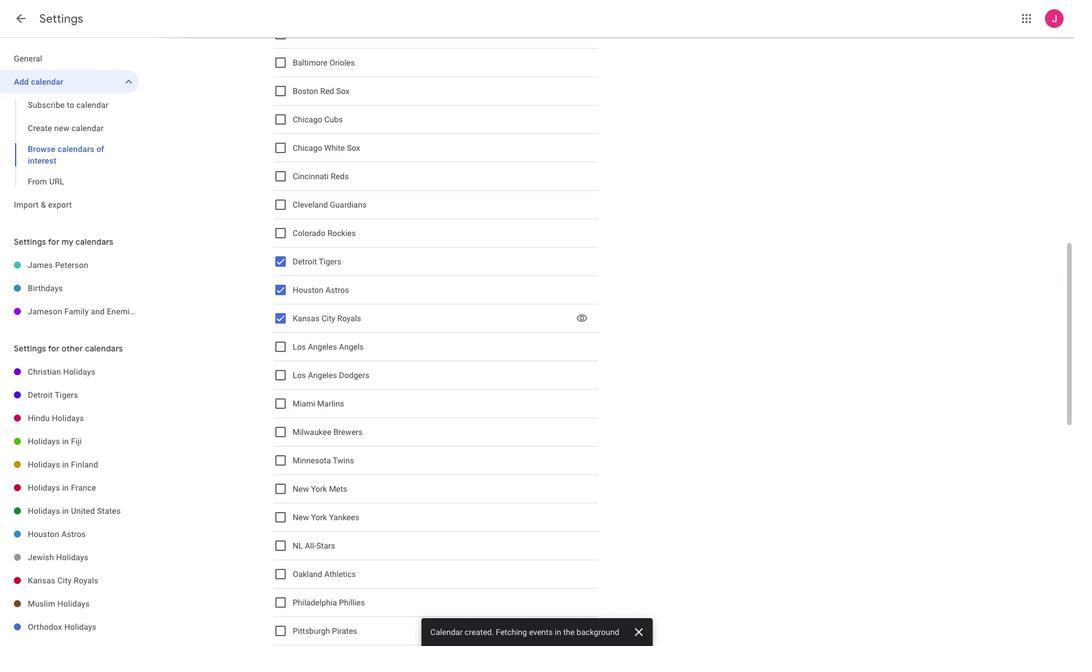 Task type: vqa. For each thing, say whether or not it's contained in the screenshot.
"Import & export"
yes



Task type: locate. For each thing, give the bounding box(es) containing it.
1 vertical spatial calendar
[[76, 100, 109, 110]]

holidays down holidays in fiji
[[28, 460, 60, 469]]

calendars
[[58, 144, 94, 154], [76, 237, 113, 247], [85, 343, 123, 354]]

calendars up christian holidays link
[[85, 343, 123, 354]]

1 for from the top
[[48, 237, 60, 247]]

settings for other calendars
[[14, 343, 123, 354]]

chicago left white
[[293, 143, 322, 153]]

1 vertical spatial sox
[[347, 143, 360, 153]]

muslim holidays link
[[28, 592, 139, 615]]

1 vertical spatial york
[[311, 513, 327, 522]]

browse calendars of interest
[[28, 144, 104, 165]]

holidays down hindu
[[28, 437, 60, 446]]

holidays up the holidays in fiji tree item
[[52, 413, 84, 423]]

in left united
[[62, 506, 69, 516]]

los for los angeles angels
[[293, 342, 306, 351]]

1 york from the top
[[311, 484, 327, 494]]

for left my
[[48, 237, 60, 247]]

calendar up subscribe
[[31, 77, 63, 86]]

settings for settings
[[39, 12, 83, 26]]

colorado rockies
[[293, 228, 356, 238]]

detroit tigers up hindu holidays in the left of the page
[[28, 390, 78, 400]]

from
[[28, 177, 47, 186]]

group
[[0, 93, 139, 193]]

settings for settings for other calendars
[[14, 343, 46, 354]]

houston down colorado
[[293, 285, 324, 295]]

0 horizontal spatial houston
[[28, 529, 59, 539]]

brawl
[[175, 307, 196, 316]]

1 vertical spatial kansas
[[28, 576, 55, 585]]

holidays in united states tree item
[[0, 499, 139, 523]]

0 vertical spatial settings
[[39, 12, 83, 26]]

angeles for dodgers
[[308, 371, 337, 380]]

calendar right to
[[76, 100, 109, 110]]

orthodox
[[28, 622, 62, 632]]

0 horizontal spatial kansas
[[28, 576, 55, 585]]

0 vertical spatial york
[[311, 484, 327, 494]]

0 horizontal spatial detroit
[[28, 390, 53, 400]]

add calendar tree item
[[0, 70, 139, 93]]

holidays up orthodox holidays tree item
[[57, 599, 90, 608]]

1 vertical spatial detroit tigers
[[28, 390, 78, 400]]

0 vertical spatial los
[[293, 342, 306, 351]]

houston up jewish
[[28, 529, 59, 539]]

holidays
[[63, 367, 95, 376], [52, 413, 84, 423], [28, 437, 60, 446], [28, 460, 60, 469], [28, 483, 60, 492], [28, 506, 60, 516], [56, 553, 88, 562], [57, 599, 90, 608], [64, 622, 97, 632]]

0 vertical spatial city
[[322, 314, 335, 323]]

in left finland
[[62, 460, 69, 469]]

detroit up hindu
[[28, 390, 53, 400]]

0 vertical spatial angeles
[[308, 342, 337, 351]]

calendar
[[31, 77, 63, 86], [76, 100, 109, 110], [72, 124, 104, 133]]

hindu holidays
[[28, 413, 84, 423]]

in for fiji
[[62, 437, 69, 446]]

angeles
[[308, 342, 337, 351], [308, 371, 337, 380]]

houston astros inside tree item
[[28, 529, 86, 539]]

angeles up miami marlins
[[308, 371, 337, 380]]

detroit
[[293, 257, 317, 266], [28, 390, 53, 400]]

2 vertical spatial calendars
[[85, 343, 123, 354]]

and right bbq
[[159, 307, 173, 316]]

tigers down the christian holidays tree item
[[55, 390, 78, 400]]

0 vertical spatial calendars
[[58, 144, 94, 154]]

chicago left cubs
[[293, 115, 322, 124]]

detroit tigers down "colorado rockies"
[[293, 257, 342, 266]]

settings for my calendars tree
[[0, 253, 196, 323]]

chicago for chicago cubs
[[293, 115, 322, 124]]

holidays in finland tree item
[[0, 453, 139, 476]]

holidays in france link
[[28, 476, 139, 499]]

calendar
[[431, 627, 463, 637]]

boston
[[293, 86, 318, 96]]

states
[[97, 506, 121, 516]]

sox right white
[[347, 143, 360, 153]]

settings for settings for my calendars
[[14, 237, 46, 247]]

settings right go back icon
[[39, 12, 83, 26]]

2 new from the top
[[293, 513, 309, 522]]

sox for boston red sox
[[336, 86, 350, 96]]

1 horizontal spatial detroit tigers
[[293, 257, 342, 266]]

in left france
[[62, 483, 69, 492]]

oakland athletics
[[293, 569, 356, 579]]

royals up muslim holidays link
[[74, 576, 98, 585]]

york left yankees
[[311, 513, 327, 522]]

muslim
[[28, 599, 55, 608]]

new for new york mets
[[293, 484, 309, 494]]

rockies
[[328, 228, 356, 238]]

royals
[[337, 314, 361, 323], [74, 576, 98, 585]]

1 vertical spatial city
[[57, 576, 72, 585]]

2 angeles from the top
[[308, 371, 337, 380]]

settings heading
[[39, 12, 83, 26]]

1 new from the top
[[293, 484, 309, 494]]

2 vertical spatial calendar
[[72, 124, 104, 133]]

settings for my calendars
[[14, 237, 113, 247]]

1 vertical spatial for
[[48, 343, 60, 354]]

1 vertical spatial new
[[293, 513, 309, 522]]

0 horizontal spatial kansas city royals
[[28, 576, 98, 585]]

my
[[62, 237, 74, 247]]

calendar up of at top
[[72, 124, 104, 133]]

1 horizontal spatial royals
[[337, 314, 361, 323]]

york left mets
[[311, 484, 327, 494]]

the
[[563, 627, 575, 637]]

1 vertical spatial angeles
[[308, 371, 337, 380]]

from url
[[28, 177, 64, 186]]

kansas
[[293, 314, 320, 323], [28, 576, 55, 585]]

tigers inside "tree item"
[[55, 390, 78, 400]]

city inside tree item
[[57, 576, 72, 585]]

0 vertical spatial detroit
[[293, 257, 317, 266]]

holidays in fiji link
[[28, 430, 139, 453]]

new up nl
[[293, 513, 309, 522]]

all-
[[305, 541, 317, 550]]

1 vertical spatial settings
[[14, 237, 46, 247]]

yankees
[[329, 513, 359, 522]]

settings up christian
[[14, 343, 46, 354]]

add calendar
[[14, 77, 63, 86]]

royals inside tree item
[[74, 576, 98, 585]]

2 chicago from the top
[[293, 143, 322, 153]]

kansas up muslim
[[28, 576, 55, 585]]

in for united
[[62, 506, 69, 516]]

0 horizontal spatial tigers
[[55, 390, 78, 400]]

detroit tigers
[[293, 257, 342, 266], [28, 390, 78, 400]]

in inside "link"
[[62, 483, 69, 492]]

1 vertical spatial calendars
[[76, 237, 113, 247]]

muslim holidays tree item
[[0, 592, 139, 615]]

james peterson tree item
[[0, 253, 139, 277]]

0 vertical spatial detroit tigers
[[293, 257, 342, 266]]

new
[[293, 484, 309, 494], [293, 513, 309, 522]]

1 los from the top
[[293, 342, 306, 351]]

christian
[[28, 367, 61, 376]]

1 vertical spatial astros
[[62, 529, 86, 539]]

1 vertical spatial royals
[[74, 576, 98, 585]]

in inside "link"
[[62, 460, 69, 469]]

holidays in finland link
[[28, 453, 139, 476]]

tigers down "colorado rockies"
[[319, 257, 342, 266]]

for left other
[[48, 343, 60, 354]]

1 horizontal spatial and
[[159, 307, 173, 316]]

city
[[322, 314, 335, 323], [57, 576, 72, 585]]

york
[[311, 484, 327, 494], [311, 513, 327, 522]]

christian holidays
[[28, 367, 95, 376]]

0 vertical spatial chicago
[[293, 115, 322, 124]]

1 vertical spatial kansas city royals
[[28, 576, 98, 585]]

0 horizontal spatial city
[[57, 576, 72, 585]]

0 vertical spatial new
[[293, 484, 309, 494]]

1 vertical spatial houston astros
[[28, 529, 86, 539]]

astros
[[326, 285, 349, 295], [62, 529, 86, 539]]

kansas city royals inside tree item
[[28, 576, 98, 585]]

phillies
[[339, 598, 365, 607]]

0 vertical spatial kansas
[[293, 314, 320, 323]]

group containing subscribe to calendar
[[0, 93, 139, 193]]

kansas city royals up the 'muslim holidays'
[[28, 576, 98, 585]]

boston red sox
[[293, 86, 350, 96]]

in for finland
[[62, 460, 69, 469]]

kansas city royals up los angeles angels at bottom
[[293, 314, 361, 323]]

in left fiji
[[62, 437, 69, 446]]

subscribe
[[28, 100, 65, 110]]

1 angeles from the top
[[308, 342, 337, 351]]

1 vertical spatial tigers
[[55, 390, 78, 400]]

0 vertical spatial sox
[[336, 86, 350, 96]]

1 horizontal spatial kansas city royals
[[293, 314, 361, 323]]

and right family
[[91, 307, 105, 316]]

astros down holidays in united states
[[62, 529, 86, 539]]

settings
[[39, 12, 83, 26], [14, 237, 46, 247], [14, 343, 46, 354]]

calendars down create new calendar
[[58, 144, 94, 154]]

for for my
[[48, 237, 60, 247]]

holidays in fiji tree item
[[0, 430, 139, 453]]

1 horizontal spatial houston astros
[[293, 285, 349, 295]]

atlanta
[[293, 30, 319, 39]]

1 chicago from the top
[[293, 115, 322, 124]]

calendars for other
[[85, 343, 123, 354]]

jewish holidays
[[28, 553, 88, 562]]

0 vertical spatial for
[[48, 237, 60, 247]]

2 los from the top
[[293, 371, 306, 380]]

chicago
[[293, 115, 322, 124], [293, 143, 322, 153]]

los
[[293, 342, 306, 351], [293, 371, 306, 380]]

los up miami at left bottom
[[293, 371, 306, 380]]

1 horizontal spatial tigers
[[319, 257, 342, 266]]

chicago cubs
[[293, 115, 343, 124]]

and
[[91, 307, 105, 316], [159, 307, 173, 316]]

2 vertical spatial settings
[[14, 343, 46, 354]]

1 vertical spatial chicago
[[293, 143, 322, 153]]

city up los angeles angels at bottom
[[322, 314, 335, 323]]

nl
[[293, 541, 303, 550]]

family
[[64, 307, 89, 316]]

2 york from the top
[[311, 513, 327, 522]]

tigers
[[319, 257, 342, 266], [55, 390, 78, 400]]

1 horizontal spatial kansas
[[293, 314, 320, 323]]

2 for from the top
[[48, 343, 60, 354]]

1 vertical spatial houston
[[28, 529, 59, 539]]

to
[[67, 100, 74, 110]]

angeles left angels
[[308, 342, 337, 351]]

astros down rockies
[[326, 285, 349, 295]]

holidays in france
[[28, 483, 96, 492]]

0 vertical spatial astros
[[326, 285, 349, 295]]

create new calendar
[[28, 124, 104, 133]]

0 horizontal spatial astros
[[62, 529, 86, 539]]

0 horizontal spatial and
[[91, 307, 105, 316]]

settings up james
[[14, 237, 46, 247]]

for for other
[[48, 343, 60, 354]]

for
[[48, 237, 60, 247], [48, 343, 60, 354]]

1 vertical spatial los
[[293, 371, 306, 380]]

white
[[324, 143, 345, 153]]

0 vertical spatial calendar
[[31, 77, 63, 86]]

new for new york yankees
[[293, 513, 309, 522]]

houston astros
[[293, 285, 349, 295], [28, 529, 86, 539]]

city up muslim holidays tree item
[[57, 576, 72, 585]]

sox right red
[[336, 86, 350, 96]]

holidays down "holidays in france"
[[28, 506, 60, 516]]

0 horizontal spatial houston astros
[[28, 529, 86, 539]]

1 vertical spatial detroit
[[28, 390, 53, 400]]

new down the minnesota
[[293, 484, 309, 494]]

tree
[[0, 47, 139, 216]]

united
[[71, 506, 95, 516]]

created.
[[465, 627, 494, 637]]

tree item
[[274, 645, 598, 646]]

royals up angels
[[337, 314, 361, 323]]

detroit down colorado
[[293, 257, 317, 266]]

0 vertical spatial houston
[[293, 285, 324, 295]]

los up los angeles dodgers
[[293, 342, 306, 351]]

miami marlins
[[293, 399, 344, 408]]

houston astros up jewish holidays
[[28, 529, 86, 539]]

0 horizontal spatial royals
[[74, 576, 98, 585]]

1 horizontal spatial houston
[[293, 285, 324, 295]]

houston astros down "colorado rockies"
[[293, 285, 349, 295]]

red
[[320, 86, 334, 96]]

0 vertical spatial royals
[[337, 314, 361, 323]]

calendars right my
[[76, 237, 113, 247]]

miami
[[293, 399, 315, 408]]

calendar inside tree item
[[31, 77, 63, 86]]

hindu holidays tree item
[[0, 407, 139, 430]]

kansas up los angeles angels at bottom
[[293, 314, 320, 323]]

orthodox holidays tree item
[[0, 615, 139, 638]]

general
[[14, 54, 42, 63]]

0 horizontal spatial detroit tigers
[[28, 390, 78, 400]]

add
[[14, 77, 29, 86]]

subscribe to calendar
[[28, 100, 109, 110]]

holidays up detroit tigers link
[[63, 367, 95, 376]]



Task type: describe. For each thing, give the bounding box(es) containing it.
baltimore orioles
[[293, 58, 355, 67]]

christian holidays tree item
[[0, 360, 139, 383]]

url
[[49, 177, 64, 186]]

holidays in fiji
[[28, 437, 82, 446]]

james
[[28, 260, 53, 270]]

other
[[62, 343, 83, 354]]

marlins
[[317, 399, 344, 408]]

import
[[14, 200, 39, 209]]

kansas city royals tree item
[[0, 569, 139, 592]]

birthdays
[[28, 284, 63, 293]]

minnesota
[[293, 456, 331, 465]]

1 horizontal spatial city
[[322, 314, 335, 323]]

holidays in united states link
[[28, 499, 139, 523]]

pittsburgh
[[293, 626, 330, 636]]

calendar for subscribe to calendar
[[76, 100, 109, 110]]

houston astros tree item
[[0, 523, 139, 546]]

jameson family and enemies bbq and brawl
[[28, 307, 196, 316]]

christian holidays link
[[28, 360, 139, 383]]

holidays inside "link"
[[28, 460, 60, 469]]

holidays down muslim holidays link
[[64, 622, 97, 632]]

chicago white sox
[[293, 143, 360, 153]]

detroit tigers inside detroit tigers link
[[28, 390, 78, 400]]

interest
[[28, 156, 56, 165]]

york for yankees
[[311, 513, 327, 522]]

of
[[96, 144, 104, 154]]

1 and from the left
[[91, 307, 105, 316]]

york for mets
[[311, 484, 327, 494]]

fiji
[[71, 437, 82, 446]]

kansas inside tree item
[[28, 576, 55, 585]]

jameson
[[28, 307, 62, 316]]

calendars inside browse calendars of interest
[[58, 144, 94, 154]]

background
[[577, 627, 620, 637]]

pittsburgh pirates
[[293, 626, 357, 636]]

houston astros link
[[28, 523, 139, 546]]

detroit tigers tree item
[[0, 383, 139, 407]]

kansas city royals link
[[28, 569, 139, 592]]

cleveland
[[293, 200, 328, 209]]

hindu
[[28, 413, 50, 423]]

new york mets
[[293, 484, 347, 494]]

go back image
[[14, 12, 28, 26]]

settings for other calendars tree
[[0, 360, 139, 638]]

los for los angeles dodgers
[[293, 371, 306, 380]]

jewish holidays link
[[28, 546, 139, 569]]

events
[[529, 627, 553, 637]]

0 vertical spatial kansas city royals
[[293, 314, 361, 323]]

2 and from the left
[[159, 307, 173, 316]]

twins
[[333, 456, 354, 465]]

milwaukee brewers
[[293, 427, 363, 437]]

in for france
[[62, 483, 69, 492]]

fetching
[[496, 627, 527, 637]]

birthdays link
[[28, 277, 139, 300]]

baltimore
[[293, 58, 328, 67]]

enemies
[[107, 307, 139, 316]]

holidays down the holidays in finland
[[28, 483, 60, 492]]

orioles
[[330, 58, 355, 67]]

1 horizontal spatial astros
[[326, 285, 349, 295]]

philadelphia
[[293, 598, 337, 607]]

mets
[[329, 484, 347, 494]]

in left the
[[555, 627, 561, 637]]

houston inside tree item
[[28, 529, 59, 539]]

calendar created. fetching events in the background
[[431, 627, 620, 637]]

jewish holidays tree item
[[0, 546, 139, 569]]

0 vertical spatial tigers
[[319, 257, 342, 266]]

jameson family and enemies bbq and brawl link
[[28, 300, 196, 323]]

calendars for my
[[76, 237, 113, 247]]

stars
[[316, 541, 335, 550]]

philadelphia phillies
[[293, 598, 365, 607]]

detroit tigers link
[[28, 383, 139, 407]]

brewers
[[334, 427, 363, 437]]

tree containing general
[[0, 47, 139, 216]]

export
[[48, 200, 72, 209]]

angeles for angels
[[308, 342, 337, 351]]

sox for chicago white sox
[[347, 143, 360, 153]]

browse
[[28, 144, 56, 154]]

reds
[[331, 172, 349, 181]]

chicago for chicago white sox
[[293, 143, 322, 153]]

jewish
[[28, 553, 54, 562]]

oakland
[[293, 569, 322, 579]]

france
[[71, 483, 96, 492]]

0 vertical spatial houston astros
[[293, 285, 349, 295]]

nl all-stars
[[293, 541, 335, 550]]

colorado
[[293, 228, 326, 238]]

astros inside houston astros link
[[62, 529, 86, 539]]

birthdays tree item
[[0, 277, 139, 300]]

holidays in france tree item
[[0, 476, 139, 499]]

dodgers
[[339, 371, 369, 380]]

jameson family and enemies bbq and brawl tree item
[[0, 300, 196, 323]]

los angeles dodgers
[[293, 371, 369, 380]]

create
[[28, 124, 52, 133]]

cleveland guardians
[[293, 200, 367, 209]]

new
[[54, 124, 70, 133]]

guardians
[[330, 200, 367, 209]]

holidays in united states
[[28, 506, 121, 516]]

holidays up kansas city royals tree item
[[56, 553, 88, 562]]

muslim holidays
[[28, 599, 90, 608]]

angels
[[339, 342, 364, 351]]

atlanta braves
[[293, 30, 345, 39]]

calendar for create new calendar
[[72, 124, 104, 133]]

1 horizontal spatial detroit
[[293, 257, 317, 266]]

cincinnati reds
[[293, 172, 349, 181]]

bbq
[[141, 307, 157, 316]]

detroit inside "tree item"
[[28, 390, 53, 400]]

braves
[[321, 30, 345, 39]]

cincinnati
[[293, 172, 329, 181]]

minnesota twins
[[293, 456, 354, 465]]

pirates
[[332, 626, 357, 636]]



